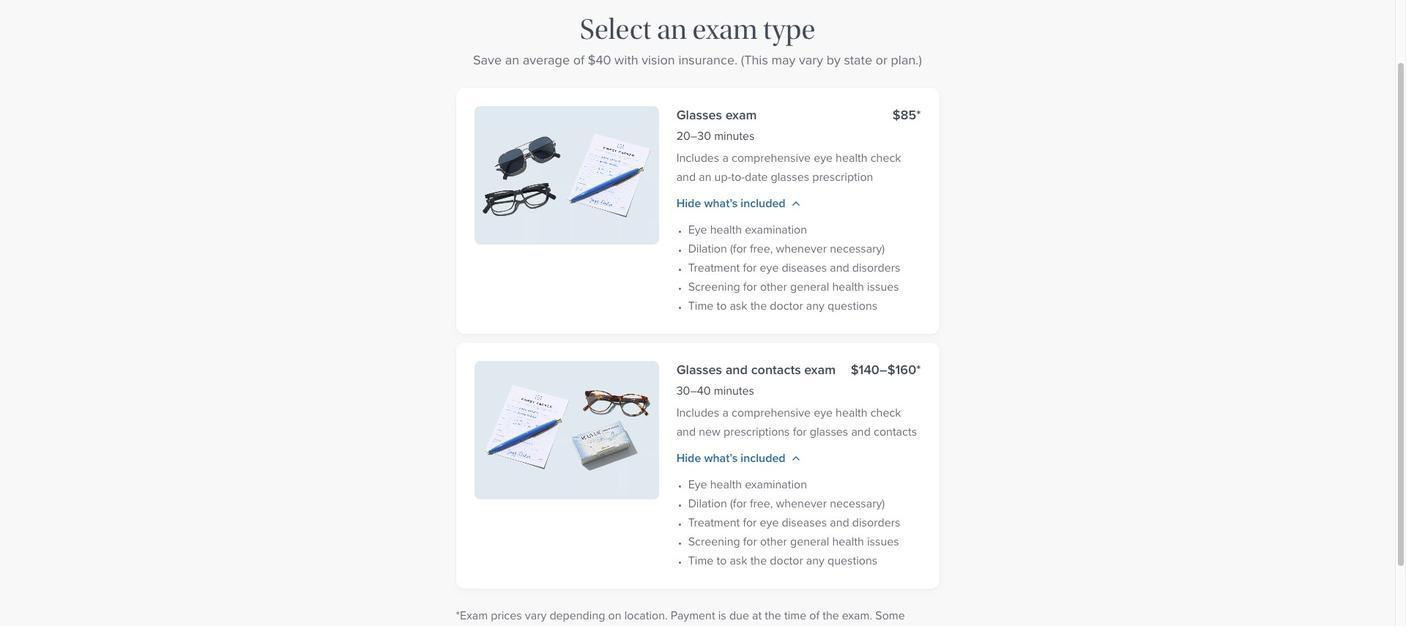 Task type: describe. For each thing, give the bounding box(es) containing it.
ask for and
[[730, 552, 748, 569]]

vary inside *exam prices vary depending on location. payment is due at the time of the exam. some
[[525, 607, 547, 624]]

glasses inside the 30–40 minutes includes a comprehensive eye health check and new prescriptions for glasses and contacts
[[810, 423, 849, 440]]

of inside select an exam type save an average of $40 with vision insurance. (this may vary by state or plan.)
[[573, 51, 585, 70]]

examination for and
[[745, 476, 807, 493]]

*exam prices vary depending on location. payment is due at the time of the exam. some
[[456, 607, 905, 626]]

treatment for and
[[688, 514, 740, 531]]

$140–$160*
[[851, 360, 921, 379]]

any for glasses and contacts exam
[[806, 552, 825, 569]]

state
[[844, 51, 873, 70]]

health inside the 30–40 minutes includes a comprehensive eye health check and new prescriptions for glasses and contacts
[[836, 404, 868, 421]]

minutes for exam
[[714, 127, 755, 144]]

hide what's included for exam
[[677, 195, 786, 212]]

questions for $85*
[[828, 297, 878, 314]]

glasses and contacts exam
[[677, 360, 836, 379]]

$40
[[588, 51, 611, 70]]

20–30
[[677, 127, 711, 144]]

comprehensive for exam
[[732, 149, 811, 166]]

exam inside select an exam type save an average of $40 with vision insurance. (this may vary by state or plan.)
[[693, 13, 758, 46]]

1 vertical spatial exam
[[726, 105, 757, 125]]

minutes for and
[[714, 382, 755, 399]]

prescriptions
[[724, 423, 790, 440]]

some
[[876, 607, 905, 624]]

screening for exam
[[688, 278, 740, 295]]

to for exam
[[717, 297, 727, 314]]

what's for and
[[704, 450, 738, 467]]

glasses inside 20–30 minutes includes a comprehensive eye health check and an up-to-date glasses prescription
[[771, 168, 810, 185]]

disorders for $140–$160*
[[853, 514, 901, 531]]

0 horizontal spatial contacts
[[751, 360, 801, 379]]

general for glasses exam
[[790, 278, 830, 295]]

any for glasses exam
[[806, 297, 825, 314]]

vision
[[642, 51, 675, 70]]

health inside 20–30 minutes includes a comprehensive eye health check and an up-to-date glasses prescription
[[836, 149, 868, 166]]

prescription
[[813, 168, 874, 185]]

what's for exam
[[704, 195, 738, 212]]

by
[[827, 51, 841, 70]]

date
[[745, 168, 768, 185]]

at
[[752, 607, 762, 624]]

a for exam
[[723, 149, 729, 166]]

eye inside the 30–40 minutes includes a comprehensive eye health check and new prescriptions for glasses and contacts
[[814, 404, 833, 421]]

disorders for $85*
[[853, 259, 901, 276]]

payment
[[671, 607, 715, 624]]

average
[[523, 51, 570, 70]]

save
[[473, 51, 502, 70]]

hide for glasses and contacts exam
[[677, 450, 701, 467]]

check for $85*
[[871, 149, 901, 166]]

to for and
[[717, 552, 727, 569]]

new
[[699, 423, 721, 440]]

select an exam type main content
[[0, 0, 1407, 626]]

eye health examination dilation (for free, whenever necessary) treatment for eye diseases and disorders screening for other general health issues time to ask the doctor any questions for glasses exam
[[688, 221, 901, 314]]

ask for exam
[[730, 297, 748, 314]]

treatment for exam
[[688, 259, 740, 276]]

eye for glasses exam
[[688, 221, 707, 238]]

screening for and
[[688, 533, 740, 550]]

doctor for exam
[[770, 297, 803, 314]]

(for for and
[[730, 495, 747, 512]]

is
[[718, 607, 727, 624]]

whenever for glasses exam
[[776, 240, 827, 257]]

hide what's included button for and
[[677, 450, 800, 467]]

glasses exam
[[677, 105, 757, 125]]

glasses for glasses exam
[[677, 105, 722, 125]]

other for exam
[[760, 278, 787, 295]]

may
[[772, 51, 796, 70]]

glasses for glasses and contacts exam
[[677, 360, 722, 379]]

to-
[[731, 168, 745, 185]]

20–30 minutes includes a comprehensive eye health check and an up-to-date glasses prescription
[[677, 127, 901, 185]]

check for $140–$160*
[[871, 404, 901, 421]]

vary inside select an exam type save an average of $40 with vision insurance. (this may vary by state or plan.)
[[799, 51, 823, 70]]

location.
[[625, 607, 668, 624]]

eye health examination dilation (for free, whenever necessary) treatment for eye diseases and disorders screening for other general health issues time to ask the doctor any questions for glasses and contacts exam
[[688, 476, 901, 569]]

necessary) for $85*
[[830, 240, 885, 257]]

up-
[[715, 168, 731, 185]]



Task type: locate. For each thing, give the bounding box(es) containing it.
includes up new on the bottom of page
[[677, 404, 720, 421]]

1 necessary) from the top
[[830, 240, 885, 257]]

0 vertical spatial examination
[[745, 221, 807, 238]]

examination down the 'date' on the top of the page
[[745, 221, 807, 238]]

0 horizontal spatial vary
[[525, 607, 547, 624]]

1 vertical spatial necessary)
[[830, 495, 885, 512]]

eye for glasses and contacts exam
[[688, 476, 707, 493]]

ask up glasses and contacts exam
[[730, 297, 748, 314]]

free, down prescriptions in the right of the page
[[750, 495, 773, 512]]

1 vertical spatial any
[[806, 552, 825, 569]]

0 vertical spatial (for
[[730, 240, 747, 257]]

exam down insurance. (this
[[726, 105, 757, 125]]

glasses up '20–30'
[[677, 105, 722, 125]]

disorders
[[853, 259, 901, 276], [853, 514, 901, 531]]

1 vertical spatial free,
[[750, 495, 773, 512]]

0 vertical spatial vary
[[799, 51, 823, 70]]

0 vertical spatial glasses
[[771, 168, 810, 185]]

health
[[836, 149, 868, 166], [710, 221, 742, 238], [833, 278, 864, 295], [836, 404, 868, 421], [710, 476, 742, 493], [833, 533, 864, 550]]

the left exam.
[[823, 607, 839, 624]]

$85*
[[893, 105, 921, 125]]

1 questions from the top
[[828, 297, 878, 314]]

2 doctor from the top
[[770, 552, 803, 569]]

comprehensive inside 20–30 minutes includes a comprehensive eye health check and an up-to-date glasses prescription
[[732, 149, 811, 166]]

1 hide what's included button from the top
[[677, 195, 800, 212]]

general
[[790, 278, 830, 295], [790, 533, 830, 550]]

1 vertical spatial doctor
[[770, 552, 803, 569]]

of left $40
[[573, 51, 585, 70]]

1 examination from the top
[[745, 221, 807, 238]]

doctor
[[770, 297, 803, 314], [770, 552, 803, 569]]

1 vertical spatial contacts
[[874, 423, 917, 440]]

1 hide what's included from the top
[[677, 195, 786, 212]]

1 time from the top
[[688, 297, 714, 314]]

minutes down the glasses exam
[[714, 127, 755, 144]]

vary
[[799, 51, 823, 70], [525, 607, 547, 624]]

hide what's included for and
[[677, 450, 786, 467]]

2 eye health examination dilation (for free, whenever necessary) treatment for eye diseases and disorders screening for other general health issues time to ask the doctor any questions from the top
[[688, 476, 901, 569]]

comprehensive up prescriptions in the right of the page
[[732, 404, 811, 421]]

minutes down glasses and contacts exam
[[714, 382, 755, 399]]

a inside the 30–40 minutes includes a comprehensive eye health check and new prescriptions for glasses and contacts
[[723, 404, 729, 421]]

1 vertical spatial hide
[[677, 450, 701, 467]]

1 vertical spatial an
[[505, 51, 519, 70]]

a up prescriptions in the right of the page
[[723, 404, 729, 421]]

2 disorders from the top
[[853, 514, 901, 531]]

2 free, from the top
[[750, 495, 773, 512]]

examination down prescriptions in the right of the page
[[745, 476, 807, 493]]

*exam
[[456, 607, 488, 624]]

2 questions from the top
[[828, 552, 878, 569]]

hide
[[677, 195, 701, 212], [677, 450, 701, 467]]

diseases for glasses and contacts exam
[[782, 514, 827, 531]]

of inside *exam prices vary depending on location. payment is due at the time of the exam. some
[[810, 607, 820, 624]]

glasses
[[771, 168, 810, 185], [810, 423, 849, 440]]

2 included from the top
[[741, 450, 786, 467]]

2 any from the top
[[806, 552, 825, 569]]

1 vertical spatial included
[[741, 450, 786, 467]]

1 vertical spatial hide what's included
[[677, 450, 786, 467]]

1 vertical spatial time
[[688, 552, 714, 569]]

1 screening from the top
[[688, 278, 740, 295]]

included down the 'date' on the top of the page
[[741, 195, 786, 212]]

contacts
[[751, 360, 801, 379], [874, 423, 917, 440]]

other
[[760, 278, 787, 295], [760, 533, 787, 550]]

exam up insurance. (this
[[693, 13, 758, 46]]

what's down new on the bottom of page
[[704, 450, 738, 467]]

1 included from the top
[[741, 195, 786, 212]]

whenever
[[776, 240, 827, 257], [776, 495, 827, 512]]

1 other from the top
[[760, 278, 787, 295]]

0 vertical spatial minutes
[[714, 127, 755, 144]]

includes for glasses exam
[[677, 149, 720, 166]]

2 check from the top
[[871, 404, 901, 421]]

0 vertical spatial an
[[657, 13, 687, 46]]

other for and
[[760, 533, 787, 550]]

2 what's from the top
[[704, 450, 738, 467]]

1 (for from the top
[[730, 240, 747, 257]]

(for
[[730, 240, 747, 257], [730, 495, 747, 512]]

what's down up-
[[704, 195, 738, 212]]

dilation for exam
[[688, 240, 727, 257]]

1 vertical spatial of
[[810, 607, 820, 624]]

1 horizontal spatial contacts
[[874, 423, 917, 440]]

0 vertical spatial to
[[717, 297, 727, 314]]

doctor up glasses and contacts exam
[[770, 297, 803, 314]]

issues
[[867, 278, 899, 295], [867, 533, 899, 550]]

2 ask from the top
[[730, 552, 748, 569]]

includes inside the 30–40 minutes includes a comprehensive eye health check and new prescriptions for glasses and contacts
[[677, 404, 720, 421]]

glasses up 30–40
[[677, 360, 722, 379]]

free, for exam
[[750, 240, 773, 257]]

1 vertical spatial includes
[[677, 404, 720, 421]]

check down $140–$160*
[[871, 404, 901, 421]]

eye inside 20–30 minutes includes a comprehensive eye health check and an up-to-date glasses prescription
[[814, 149, 833, 166]]

included
[[741, 195, 786, 212], [741, 450, 786, 467]]

1 vertical spatial eye health examination dilation (for free, whenever necessary) treatment for eye diseases and disorders screening for other general health issues time to ask the doctor any questions
[[688, 476, 901, 569]]

doctor for and
[[770, 552, 803, 569]]

eye
[[688, 221, 707, 238], [688, 476, 707, 493]]

1 issues from the top
[[867, 278, 899, 295]]

1 vertical spatial examination
[[745, 476, 807, 493]]

2 (for from the top
[[730, 495, 747, 512]]

0 vertical spatial dilation
[[688, 240, 727, 257]]

2 includes from the top
[[677, 404, 720, 421]]

2 horizontal spatial an
[[699, 168, 712, 185]]

1 vertical spatial (for
[[730, 495, 747, 512]]

comprehensive
[[732, 149, 811, 166], [732, 404, 811, 421]]

time for glasses exam
[[688, 297, 714, 314]]

0 vertical spatial issues
[[867, 278, 899, 295]]

check up prescription
[[871, 149, 901, 166]]

0 vertical spatial diseases
[[782, 259, 827, 276]]

hide what's included button
[[677, 195, 800, 212], [677, 450, 800, 467]]

comprehensive inside the 30–40 minutes includes a comprehensive eye health check and new prescriptions for glasses and contacts
[[732, 404, 811, 421]]

minutes
[[714, 127, 755, 144], [714, 382, 755, 399]]

questions
[[828, 297, 878, 314], [828, 552, 878, 569]]

free, for and
[[750, 495, 773, 512]]

2 a from the top
[[723, 404, 729, 421]]

free,
[[750, 240, 773, 257], [750, 495, 773, 512]]

2 hide from the top
[[677, 450, 701, 467]]

2 time from the top
[[688, 552, 714, 569]]

0 vertical spatial included
[[741, 195, 786, 212]]

1 vertical spatial issues
[[867, 533, 899, 550]]

2 hide what's included button from the top
[[677, 450, 800, 467]]

0 horizontal spatial of
[[573, 51, 585, 70]]

eye health examination dilation (for free, whenever necessary) treatment for eye diseases and disorders screening for other general health issues time to ask the doctor any questions
[[688, 221, 901, 314], [688, 476, 901, 569]]

contacts inside the 30–40 minutes includes a comprehensive eye health check and new prescriptions for glasses and contacts
[[874, 423, 917, 440]]

2 other from the top
[[760, 533, 787, 550]]

0 vertical spatial treatment
[[688, 259, 740, 276]]

the right at
[[765, 607, 782, 624]]

2 eye from the top
[[688, 476, 707, 493]]

0 vertical spatial necessary)
[[830, 240, 885, 257]]

whenever for glasses and contacts exam
[[776, 495, 827, 512]]

to up is
[[717, 552, 727, 569]]

0 vertical spatial ask
[[730, 297, 748, 314]]

0 vertical spatial exam
[[693, 13, 758, 46]]

comprehensive up the 'date' on the top of the page
[[732, 149, 811, 166]]

hide what's included button for exam
[[677, 195, 800, 212]]

1 vertical spatial comprehensive
[[732, 404, 811, 421]]

the up glasses and contacts exam
[[751, 297, 767, 314]]

time for glasses and contacts exam
[[688, 552, 714, 569]]

1 includes from the top
[[677, 149, 720, 166]]

2 treatment from the top
[[688, 514, 740, 531]]

minutes inside 20–30 minutes includes a comprehensive eye health check and an up-to-date glasses prescription
[[714, 127, 755, 144]]

1 vertical spatial diseases
[[782, 514, 827, 531]]

free, down the 'date' on the top of the page
[[750, 240, 773, 257]]

2 examination from the top
[[745, 476, 807, 493]]

0 vertical spatial doctor
[[770, 297, 803, 314]]

treatment
[[688, 259, 740, 276], [688, 514, 740, 531]]

1 vertical spatial eye
[[688, 476, 707, 493]]

1 dilation from the top
[[688, 240, 727, 257]]

1 vertical spatial screening
[[688, 533, 740, 550]]

for inside the 30–40 minutes includes a comprehensive eye health check and new prescriptions for glasses and contacts
[[793, 423, 807, 440]]

1 ask from the top
[[730, 297, 748, 314]]

insurance. (this
[[679, 51, 768, 70]]

1 eye health examination dilation (for free, whenever necessary) treatment for eye diseases and disorders screening for other general health issues time to ask the doctor any questions from the top
[[688, 221, 901, 314]]

for
[[743, 259, 757, 276], [743, 278, 757, 295], [793, 423, 807, 440], [743, 514, 757, 531], [743, 533, 757, 550]]

plan.)
[[891, 51, 922, 70]]

dilation
[[688, 240, 727, 257], [688, 495, 727, 512]]

0 vertical spatial screening
[[688, 278, 740, 295]]

hide what's included button down to- at the right of page
[[677, 195, 800, 212]]

hide down new on the bottom of page
[[677, 450, 701, 467]]

1 whenever from the top
[[776, 240, 827, 257]]

an left up-
[[699, 168, 712, 185]]

to up glasses and contacts exam
[[717, 297, 727, 314]]

type
[[763, 13, 816, 46]]

1 horizontal spatial of
[[810, 607, 820, 624]]

questions for $140–$160*
[[828, 552, 878, 569]]

0 vertical spatial any
[[806, 297, 825, 314]]

check inside 20–30 minutes includes a comprehensive eye health check and an up-to-date glasses prescription
[[871, 149, 901, 166]]

2 to from the top
[[717, 552, 727, 569]]

what's
[[704, 195, 738, 212], [704, 450, 738, 467]]

the
[[751, 297, 767, 314], [751, 552, 767, 569], [765, 607, 782, 624], [823, 607, 839, 624]]

dilation for and
[[688, 495, 727, 512]]

1 vertical spatial glasses
[[810, 423, 849, 440]]

1 vertical spatial minutes
[[714, 382, 755, 399]]

1 vertical spatial to
[[717, 552, 727, 569]]

issues for $85*
[[867, 278, 899, 295]]

includes for glasses and contacts exam
[[677, 404, 720, 421]]

0 horizontal spatial an
[[505, 51, 519, 70]]

vary right prices
[[525, 607, 547, 624]]

1 vertical spatial ask
[[730, 552, 748, 569]]

included for exam
[[741, 195, 786, 212]]

(for for exam
[[730, 240, 747, 257]]

1 general from the top
[[790, 278, 830, 295]]

1 check from the top
[[871, 149, 901, 166]]

1 vertical spatial check
[[871, 404, 901, 421]]

an right save
[[505, 51, 519, 70]]

and
[[677, 168, 696, 185], [830, 259, 850, 276], [726, 360, 748, 379], [677, 423, 696, 440], [852, 423, 871, 440], [830, 514, 850, 531]]

or
[[876, 51, 888, 70]]

a
[[723, 149, 729, 166], [723, 404, 729, 421]]

includes inside 20–30 minutes includes a comprehensive eye health check and an up-to-date glasses prescription
[[677, 149, 720, 166]]

included for and
[[741, 450, 786, 467]]

glasses
[[677, 105, 722, 125], [677, 360, 722, 379]]

hide down '20–30'
[[677, 195, 701, 212]]

doctor up time
[[770, 552, 803, 569]]

exam up the 30–40 minutes includes a comprehensive eye health check and new prescriptions for glasses and contacts
[[805, 360, 836, 379]]

1 vertical spatial a
[[723, 404, 729, 421]]

0 vertical spatial disorders
[[853, 259, 901, 276]]

0 vertical spatial hide what's included button
[[677, 195, 800, 212]]

glasses right the 'date' on the top of the page
[[771, 168, 810, 185]]

0 vertical spatial eye health examination dilation (for free, whenever necessary) treatment for eye diseases and disorders screening for other general health issues time to ask the doctor any questions
[[688, 221, 901, 314]]

1 vertical spatial questions
[[828, 552, 878, 569]]

select an exam type save an average of $40 with vision insurance. (this may vary by state or plan.)
[[473, 13, 922, 70]]

minutes inside the 30–40 minutes includes a comprehensive eye health check and new prescriptions for glasses and contacts
[[714, 382, 755, 399]]

1 to from the top
[[717, 297, 727, 314]]

1 vertical spatial disorders
[[853, 514, 901, 531]]

the up at
[[751, 552, 767, 569]]

included down prescriptions in the right of the page
[[741, 450, 786, 467]]

1 what's from the top
[[704, 195, 738, 212]]

1 vertical spatial vary
[[525, 607, 547, 624]]

a for and
[[723, 404, 729, 421]]

hide what's included down new on the bottom of page
[[677, 450, 786, 467]]

hide what's included
[[677, 195, 786, 212], [677, 450, 786, 467]]

time
[[688, 297, 714, 314], [688, 552, 714, 569]]

2 comprehensive from the top
[[732, 404, 811, 421]]

ask
[[730, 297, 748, 314], [730, 552, 748, 569]]

0 vertical spatial glasses
[[677, 105, 722, 125]]

1 treatment from the top
[[688, 259, 740, 276]]

0 vertical spatial free,
[[750, 240, 773, 257]]

prices
[[491, 607, 522, 624]]

0 vertical spatial check
[[871, 149, 901, 166]]

necessary) for $140–$160*
[[830, 495, 885, 512]]

0 vertical spatial a
[[723, 149, 729, 166]]

questions up $140–$160*
[[828, 297, 878, 314]]

examination for exam
[[745, 221, 807, 238]]

2 vertical spatial an
[[699, 168, 712, 185]]

hide what's included button down prescriptions in the right of the page
[[677, 450, 800, 467]]

30–40
[[677, 382, 711, 399]]

contacts down $140–$160*
[[874, 423, 917, 440]]

0 vertical spatial comprehensive
[[732, 149, 811, 166]]

necessary)
[[830, 240, 885, 257], [830, 495, 885, 512]]

time
[[785, 607, 807, 624]]

check
[[871, 149, 901, 166], [871, 404, 901, 421]]

exam
[[693, 13, 758, 46], [726, 105, 757, 125], [805, 360, 836, 379]]

glasses right prescriptions in the right of the page
[[810, 423, 849, 440]]

0 vertical spatial contacts
[[751, 360, 801, 379]]

1 vertical spatial hide what's included button
[[677, 450, 800, 467]]

to
[[717, 297, 727, 314], [717, 552, 727, 569]]

issues for $140–$160*
[[867, 533, 899, 550]]

2 necessary) from the top
[[830, 495, 885, 512]]

diseases
[[782, 259, 827, 276], [782, 514, 827, 531]]

0 vertical spatial questions
[[828, 297, 878, 314]]

1 vertical spatial dilation
[[688, 495, 727, 512]]

0 vertical spatial hide
[[677, 195, 701, 212]]

2 issues from the top
[[867, 533, 899, 550]]

0 vertical spatial includes
[[677, 149, 720, 166]]

with
[[615, 51, 639, 70]]

vary left by
[[799, 51, 823, 70]]

1 glasses from the top
[[677, 105, 722, 125]]

1 any from the top
[[806, 297, 825, 314]]

1 hide from the top
[[677, 195, 701, 212]]

1 a from the top
[[723, 149, 729, 166]]

hide for glasses exam
[[677, 195, 701, 212]]

0 vertical spatial what's
[[704, 195, 738, 212]]

a inside 20–30 minutes includes a comprehensive eye health check and an up-to-date glasses prescription
[[723, 149, 729, 166]]

1 vertical spatial other
[[760, 533, 787, 550]]

eye
[[814, 149, 833, 166], [760, 259, 779, 276], [814, 404, 833, 421], [760, 514, 779, 531]]

2 whenever from the top
[[776, 495, 827, 512]]

2 glasses from the top
[[677, 360, 722, 379]]

includes
[[677, 149, 720, 166], [677, 404, 720, 421]]

2 general from the top
[[790, 533, 830, 550]]

2 dilation from the top
[[688, 495, 727, 512]]

1 vertical spatial what's
[[704, 450, 738, 467]]

0 vertical spatial general
[[790, 278, 830, 295]]

questions up exam.
[[828, 552, 878, 569]]

an inside 20–30 minutes includes a comprehensive eye health check and an up-to-date glasses prescription
[[699, 168, 712, 185]]

1 doctor from the top
[[770, 297, 803, 314]]

on
[[608, 607, 622, 624]]

a up up-
[[723, 149, 729, 166]]

examination
[[745, 221, 807, 238], [745, 476, 807, 493]]

diseases for glasses exam
[[782, 259, 827, 276]]

of
[[573, 51, 585, 70], [810, 607, 820, 624]]

1 vertical spatial whenever
[[776, 495, 827, 512]]

1 vertical spatial glasses
[[677, 360, 722, 379]]

general for glasses and contacts exam
[[790, 533, 830, 550]]

due
[[730, 607, 749, 624]]

check inside the 30–40 minutes includes a comprehensive eye health check and new prescriptions for glasses and contacts
[[871, 404, 901, 421]]

exam.
[[842, 607, 873, 624]]

contacts up the 30–40 minutes includes a comprehensive eye health check and new prescriptions for glasses and contacts
[[751, 360, 801, 379]]

0 vertical spatial whenever
[[776, 240, 827, 257]]

0 vertical spatial other
[[760, 278, 787, 295]]

1 comprehensive from the top
[[732, 149, 811, 166]]

ask up due
[[730, 552, 748, 569]]

and inside 20–30 minutes includes a comprehensive eye health check and an up-to-date glasses prescription
[[677, 168, 696, 185]]

hide what's included down to- at the right of page
[[677, 195, 786, 212]]

screening
[[688, 278, 740, 295], [688, 533, 740, 550]]

depending
[[550, 607, 605, 624]]

1 horizontal spatial an
[[657, 13, 687, 46]]

30–40 minutes includes a comprehensive eye health check and new prescriptions for glasses and contacts
[[677, 382, 917, 440]]

an up vision
[[657, 13, 687, 46]]

1 vertical spatial general
[[790, 533, 830, 550]]

1 diseases from the top
[[782, 259, 827, 276]]

0 vertical spatial time
[[688, 297, 714, 314]]

2 screening from the top
[[688, 533, 740, 550]]

of right time
[[810, 607, 820, 624]]

select
[[580, 13, 652, 46]]

1 free, from the top
[[750, 240, 773, 257]]

2 vertical spatial exam
[[805, 360, 836, 379]]

any
[[806, 297, 825, 314], [806, 552, 825, 569]]

an
[[657, 13, 687, 46], [505, 51, 519, 70], [699, 168, 712, 185]]

2 diseases from the top
[[782, 514, 827, 531]]

0 vertical spatial hide what's included
[[677, 195, 786, 212]]

includes down '20–30'
[[677, 149, 720, 166]]

0 vertical spatial eye
[[688, 221, 707, 238]]

comprehensive for and
[[732, 404, 811, 421]]

2 hide what's included from the top
[[677, 450, 786, 467]]

1 eye from the top
[[688, 221, 707, 238]]

1 horizontal spatial vary
[[799, 51, 823, 70]]

0 vertical spatial of
[[573, 51, 585, 70]]

1 vertical spatial treatment
[[688, 514, 740, 531]]

1 disorders from the top
[[853, 259, 901, 276]]



Task type: vqa. For each thing, say whether or not it's contained in the screenshot.
exam comprehensive
yes



